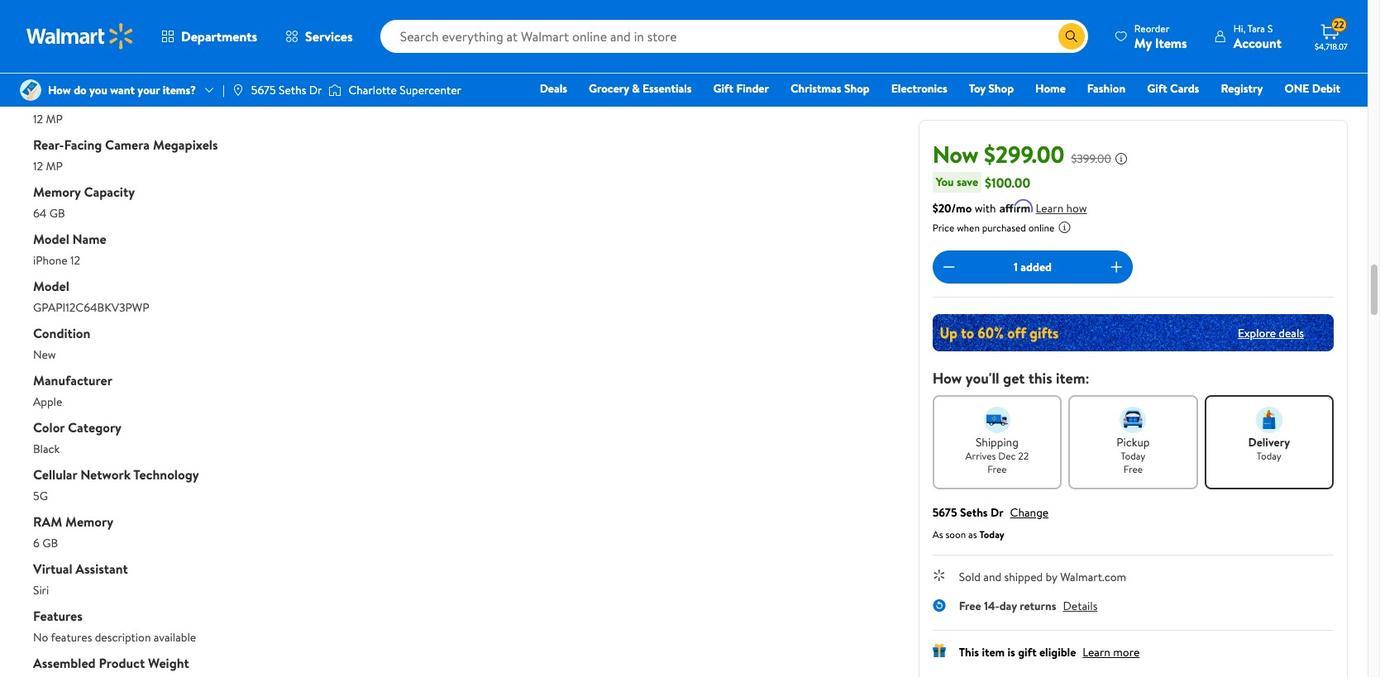 Task type: locate. For each thing, give the bounding box(es) containing it.
2 horizontal spatial today
[[1257, 449, 1282, 463]]

seths
[[279, 82, 306, 98], [960, 505, 988, 521]]

name
[[72, 230, 106, 248]]

2 shop from the left
[[989, 80, 1014, 97]]

seths for 5675 seths dr change as soon as today
[[960, 505, 988, 521]]

no
[[33, 630, 48, 646]]

registry
[[1221, 80, 1264, 97]]

5675
[[251, 82, 276, 98], [933, 505, 958, 521]]

and
[[984, 569, 1002, 586]]

0 vertical spatial learn
[[1036, 200, 1064, 217]]

1 vertical spatial 22
[[1019, 449, 1029, 463]]

1 horizontal spatial dr
[[991, 505, 1004, 521]]

gb right 64
[[49, 205, 65, 222]]

essentials
[[643, 80, 692, 97]]

2 vertical spatial 12
[[70, 252, 80, 269]]

0 vertical spatial megapixels
[[158, 89, 223, 107]]

christmas shop link
[[783, 79, 878, 98]]

1 vertical spatial 5675
[[933, 505, 958, 521]]

model
[[33, 230, 69, 248], [33, 277, 69, 295]]

online
[[1029, 221, 1055, 235]]

how you'll get this item:
[[933, 368, 1090, 389]]

is
[[1008, 644, 1016, 661]]

description
[[95, 630, 151, 646]]

sold and shipped by walmart.com
[[959, 569, 1127, 586]]

12 down front-
[[33, 111, 43, 127]]

new
[[33, 347, 56, 363]]

0 horizontal spatial today
[[980, 528, 1005, 542]]

0 horizontal spatial learn
[[1036, 200, 1064, 217]]

soon
[[946, 528, 966, 542]]

 image for 5675
[[232, 84, 245, 97]]

debit
[[1313, 80, 1341, 97]]

learn more about strikethrough prices image
[[1115, 152, 1128, 165]]

today down intent image for pickup
[[1121, 449, 1146, 463]]

one debit link
[[1278, 79, 1348, 98]]

grocery & essentials
[[589, 80, 692, 97]]

gift left finder
[[714, 80, 734, 97]]

1 horizontal spatial today
[[1121, 449, 1146, 463]]

you save $100.00
[[936, 173, 1031, 192]]

you'll
[[966, 368, 1000, 389]]

you
[[936, 174, 954, 190]]

0 horizontal spatial 22
[[1019, 449, 1029, 463]]

today down intent image for delivery
[[1257, 449, 1282, 463]]

cards
[[1171, 80, 1200, 97]]

1 horizontal spatial 22
[[1334, 18, 1345, 32]]

features
[[51, 630, 92, 646]]

this
[[959, 644, 979, 661]]

$399.00
[[1072, 151, 1112, 167]]

purchased
[[983, 221, 1027, 235]]

1 horizontal spatial seths
[[960, 505, 988, 521]]

 image right |
[[232, 84, 245, 97]]

memory up 64
[[33, 183, 81, 201]]

walmart.com
[[1061, 569, 1127, 586]]

this item is gift eligible learn more
[[959, 644, 1140, 661]]

seths up as
[[960, 505, 988, 521]]

1 vertical spatial facing
[[64, 136, 102, 154]]

1 vertical spatial camera
[[105, 136, 150, 154]]

items
[[1156, 34, 1188, 52]]

free down pickup at bottom right
[[1124, 462, 1143, 476]]

1 horizontal spatial shop
[[989, 80, 1014, 97]]

services
[[305, 27, 353, 45]]

registry link
[[1214, 79, 1271, 98]]

0 vertical spatial how
[[48, 82, 71, 98]]

gift finder link
[[706, 79, 777, 98]]

color
[[33, 419, 65, 437]]

memory
[[33, 183, 81, 201], [65, 513, 113, 531]]

1  added
[[1014, 259, 1052, 275]]

seths inside "5675 seths dr change as soon as today"
[[960, 505, 988, 521]]

details
[[1063, 598, 1098, 615]]

1 mp from the top
[[46, 111, 63, 127]]

virtual
[[33, 560, 72, 578]]

intent image for delivery image
[[1256, 407, 1283, 433]]

apple
[[33, 394, 62, 410]]

as
[[969, 528, 977, 542]]

$20/mo
[[933, 200, 972, 217]]

dr left change
[[991, 505, 1004, 521]]

technology
[[133, 466, 199, 484]]

one debit walmart+
[[1285, 80, 1341, 120]]

1 vertical spatial 12
[[33, 158, 43, 175]]

12 down rear-
[[33, 158, 43, 175]]

1 shop from the left
[[845, 80, 870, 97]]

your
[[138, 82, 160, 98]]

0 vertical spatial model
[[33, 230, 69, 248]]

2 horizontal spatial  image
[[329, 82, 342, 98]]

0 horizontal spatial dr
[[309, 82, 322, 98]]

0 vertical spatial facing
[[70, 89, 107, 107]]

black
[[33, 441, 60, 457]]

1 horizontal spatial how
[[933, 368, 962, 389]]

5675 up as
[[933, 505, 958, 521]]

gb right 6
[[42, 535, 58, 552]]

0 vertical spatial seths
[[279, 82, 306, 98]]

shop right the christmas
[[845, 80, 870, 97]]

|
[[223, 82, 225, 98]]

free down shipping
[[988, 462, 1007, 476]]

returns
[[1020, 598, 1057, 615]]

want
[[110, 82, 135, 98]]

megapixels down items?
[[153, 136, 218, 154]]

walmart image
[[26, 23, 134, 50]]

camera right you
[[111, 89, 155, 107]]

shop right toy
[[989, 80, 1014, 97]]

 image
[[20, 79, 41, 101], [329, 82, 342, 98], [232, 84, 245, 97]]

1 vertical spatial mp
[[46, 158, 63, 175]]

capacity
[[84, 183, 135, 201]]

0 vertical spatial mp
[[46, 111, 63, 127]]

gift cards link
[[1140, 79, 1207, 98]]

shop inside christmas shop link
[[845, 80, 870, 97]]

2 mp from the top
[[46, 158, 63, 175]]

facing left the want
[[70, 89, 107, 107]]

0 horizontal spatial  image
[[20, 79, 41, 101]]

product
[[99, 654, 145, 673]]

1 vertical spatial how
[[933, 368, 962, 389]]

features
[[33, 607, 83, 625]]

today inside the pickup today free
[[1121, 449, 1146, 463]]

assembled
[[33, 654, 96, 673]]

gift left cards
[[1148, 80, 1168, 97]]

decrease quantity straight talk apple iphone 12, 64gb, black- prepaid smartphone [locked to straight talk], current quantity 1 image
[[939, 257, 959, 277]]

5675 right |
[[251, 82, 276, 98]]

model up iphone
[[33, 230, 69, 248]]

shop inside toy shop link
[[989, 80, 1014, 97]]

5675 inside "5675 seths dr change as soon as today"
[[933, 505, 958, 521]]

hi,
[[1234, 21, 1246, 35]]

fashion link
[[1080, 79, 1134, 98]]

 image left charlotte
[[329, 82, 342, 98]]

2 gift from the left
[[1148, 80, 1168, 97]]

1 horizontal spatial free
[[988, 462, 1007, 476]]

memory right 'ram'
[[65, 513, 113, 531]]

0 horizontal spatial gift
[[714, 80, 734, 97]]

how down in
[[48, 82, 71, 98]]

2 horizontal spatial free
[[1124, 462, 1143, 476]]

1 vertical spatial gb
[[42, 535, 58, 552]]

eligible
[[1040, 644, 1077, 661]]

free left 14-
[[959, 598, 982, 615]]

finder
[[737, 80, 769, 97]]

1 vertical spatial dr
[[991, 505, 1004, 521]]

1 horizontal spatial learn
[[1083, 644, 1111, 661]]

0 horizontal spatial shop
[[845, 80, 870, 97]]

22
[[1334, 18, 1345, 32], [1019, 449, 1029, 463]]

0 horizontal spatial seths
[[279, 82, 306, 98]]

 image left in
[[20, 79, 41, 101]]

megapixels down departments dropdown button
[[158, 89, 223, 107]]

today for delivery
[[1257, 449, 1282, 463]]

learn left more
[[1083, 644, 1111, 661]]

how do you want your items?
[[48, 82, 196, 98]]

1 horizontal spatial 5675
[[933, 505, 958, 521]]

22 inside the shipping arrives dec 22 free
[[1019, 449, 1029, 463]]

today inside delivery today
[[1257, 449, 1282, 463]]

1 horizontal spatial gift
[[1148, 80, 1168, 97]]

22 right dec
[[1019, 449, 1029, 463]]

0 vertical spatial 12
[[33, 111, 43, 127]]

free inside the pickup today free
[[1124, 462, 1143, 476]]

0 horizontal spatial 5675
[[251, 82, 276, 98]]

learn inside 'button'
[[1036, 200, 1064, 217]]

learn up online
[[1036, 200, 1064, 217]]

camera up capacity at the top left
[[105, 136, 150, 154]]

details button
[[1063, 598, 1098, 615]]

dr for 5675 seths dr
[[309, 82, 322, 98]]

free 14-day returns details
[[959, 598, 1098, 615]]

gift cards
[[1148, 80, 1200, 97]]

model down iphone
[[33, 277, 69, 295]]

pickup today free
[[1117, 434, 1150, 476]]

you
[[89, 82, 107, 98]]

1 gift from the left
[[714, 80, 734, 97]]

0 horizontal spatial how
[[48, 82, 71, 98]]

how for how you'll get this item:
[[933, 368, 962, 389]]

1 vertical spatial seths
[[960, 505, 988, 521]]

affirm image
[[1000, 199, 1033, 213]]

by
[[1046, 569, 1058, 586]]

mp down front-
[[46, 111, 63, 127]]

seths for 5675 seths dr
[[279, 82, 306, 98]]

gift for gift cards
[[1148, 80, 1168, 97]]

today for pickup
[[1121, 449, 1146, 463]]

facing up capacity at the top left
[[64, 136, 102, 154]]

mp down rear-
[[46, 158, 63, 175]]

14-
[[984, 598, 1000, 615]]

$100.00
[[985, 173, 1031, 192]]

2 model from the top
[[33, 277, 69, 295]]

22 up $4,718.07
[[1334, 18, 1345, 32]]

0 vertical spatial 5675
[[251, 82, 276, 98]]

delivery today
[[1249, 434, 1291, 463]]

dr down services dropdown button
[[309, 82, 322, 98]]

item:
[[1056, 368, 1090, 389]]

shipped
[[1005, 569, 1043, 586]]

how
[[48, 82, 71, 98], [933, 368, 962, 389]]

1 vertical spatial model
[[33, 277, 69, 295]]

1 horizontal spatial  image
[[232, 84, 245, 97]]

today right as
[[980, 528, 1005, 542]]

dr
[[309, 82, 322, 98], [991, 505, 1004, 521]]

learn how button
[[1036, 200, 1088, 218]]

how left you'll
[[933, 368, 962, 389]]

12 right iphone
[[70, 252, 80, 269]]

added
[[1021, 259, 1052, 275]]

intent image for pickup image
[[1120, 407, 1147, 433]]

dr inside "5675 seths dr change as soon as today"
[[991, 505, 1004, 521]]

0 vertical spatial dr
[[309, 82, 322, 98]]

seths down services dropdown button
[[279, 82, 306, 98]]

fashion
[[1088, 80, 1126, 97]]



Task type: describe. For each thing, give the bounding box(es) containing it.
dec
[[999, 449, 1016, 463]]

toy
[[969, 80, 986, 97]]

learn how
[[1036, 200, 1088, 217]]

reorder
[[1135, 21, 1170, 35]]

charlotte
[[349, 82, 397, 98]]

price when purchased online
[[933, 221, 1055, 235]]

screen
[[33, 41, 73, 60]]

5675 seths dr
[[251, 82, 322, 98]]

$20/mo with
[[933, 200, 997, 217]]

ram
[[33, 513, 62, 531]]

shipping
[[976, 434, 1019, 451]]

 image for charlotte
[[329, 82, 342, 98]]

now $299.00
[[933, 138, 1065, 170]]

reorder my items
[[1135, 21, 1188, 52]]

item
[[982, 644, 1005, 661]]

Walmart Site-Wide search field
[[380, 20, 1089, 53]]

electronics
[[892, 80, 948, 97]]

condition
[[33, 324, 90, 342]]

with
[[975, 200, 997, 217]]

siri
[[33, 582, 49, 599]]

day
[[1000, 598, 1017, 615]]

1 vertical spatial memory
[[65, 513, 113, 531]]

1 vertical spatial megapixels
[[153, 136, 218, 154]]

get
[[1003, 368, 1025, 389]]

when
[[957, 221, 980, 235]]

front-
[[33, 89, 70, 107]]

walmart+ link
[[1284, 103, 1348, 121]]

free inside the shipping arrives dec 22 free
[[988, 462, 1007, 476]]

my
[[1135, 34, 1152, 52]]

shop for christmas shop
[[845, 80, 870, 97]]

$4,718.07
[[1315, 41, 1348, 52]]

screen size 6.1 in front-facing camera megapixels 12 mp rear-facing camera megapixels 12 mp memory capacity 64 gb model name iphone 12 model gpapi12c64bkv3pwp condition new manufacturer apple color category black cellular network technology 5g ram memory 6 gb virtual assistant siri features no features description available assembled product weight
[[33, 41, 223, 673]]

sold
[[959, 569, 981, 586]]

0 horizontal spatial free
[[959, 598, 982, 615]]

supercenter
[[400, 82, 462, 98]]

5g
[[33, 488, 48, 505]]

explore deals
[[1238, 325, 1305, 341]]

weight
[[148, 654, 189, 673]]

increase quantity straight talk apple iphone 12, 64gb, black- prepaid smartphone [locked to straight talk], current quantity 1 image
[[1107, 257, 1127, 277]]

electronics link
[[884, 79, 955, 98]]

network
[[80, 466, 131, 484]]

now
[[933, 138, 979, 170]]

iphone
[[33, 252, 68, 269]]

grocery
[[589, 80, 629, 97]]

this
[[1029, 368, 1053, 389]]

Search search field
[[380, 20, 1089, 53]]

save
[[957, 174, 979, 190]]

departments button
[[147, 17, 271, 56]]

gifting made easy image
[[933, 644, 946, 658]]

delivery
[[1249, 434, 1291, 451]]

walmart+
[[1292, 103, 1341, 120]]

size
[[76, 41, 98, 60]]

how
[[1067, 200, 1088, 217]]

5675 for 5675 seths dr
[[251, 82, 276, 98]]

grocery & essentials link
[[582, 79, 699, 98]]

$299.00
[[985, 138, 1065, 170]]

intent image for shipping image
[[984, 407, 1011, 433]]

more
[[1114, 644, 1140, 661]]

shop for toy shop
[[989, 80, 1014, 97]]

account
[[1234, 34, 1282, 52]]

deals link
[[532, 79, 575, 98]]

 image for how
[[20, 79, 41, 101]]

5675 for 5675 seths dr change as soon as today
[[933, 505, 958, 521]]

6.1
[[33, 64, 45, 80]]

0 vertical spatial camera
[[111, 89, 155, 107]]

deals
[[1279, 325, 1305, 341]]

0 vertical spatial 22
[[1334, 18, 1345, 32]]

change
[[1011, 505, 1049, 521]]

6
[[33, 535, 40, 552]]

0 vertical spatial memory
[[33, 183, 81, 201]]

available
[[154, 630, 196, 646]]

how for how do you want your items?
[[48, 82, 71, 98]]

items?
[[163, 82, 196, 98]]

in
[[48, 64, 57, 80]]

cellular
[[33, 466, 77, 484]]

category
[[68, 419, 122, 437]]

1 vertical spatial learn
[[1083, 644, 1111, 661]]

search icon image
[[1065, 30, 1079, 43]]

straight
[[33, 17, 73, 33]]

talk
[[75, 17, 94, 33]]

arrives
[[966, 449, 996, 463]]

deals
[[540, 80, 568, 97]]

gift
[[1018, 644, 1037, 661]]

toy shop
[[969, 80, 1014, 97]]

price
[[933, 221, 955, 235]]

up to sixty percent off deals. shop now. image
[[933, 314, 1334, 352]]

manufacturer
[[33, 371, 112, 390]]

gift for gift finder
[[714, 80, 734, 97]]

legal information image
[[1058, 221, 1072, 234]]

learn more button
[[1083, 644, 1140, 661]]

today inside "5675 seths dr change as soon as today"
[[980, 528, 1005, 542]]

64
[[33, 205, 47, 222]]

christmas
[[791, 80, 842, 97]]

1 model from the top
[[33, 230, 69, 248]]

as
[[933, 528, 944, 542]]

dr for 5675 seths dr change as soon as today
[[991, 505, 1004, 521]]

0 vertical spatial gb
[[49, 205, 65, 222]]



Task type: vqa. For each thing, say whether or not it's contained in the screenshot.
a
no



